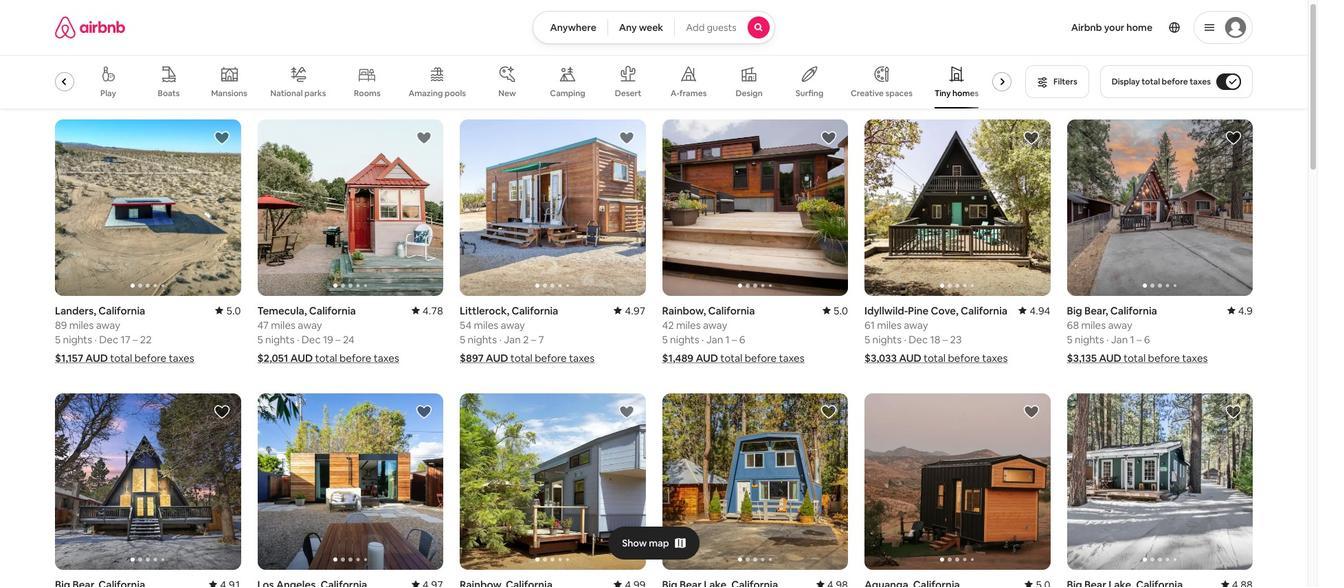 Task type: vqa. For each thing, say whether or not it's contained in the screenshot.
third Jan from the right
yes



Task type: locate. For each thing, give the bounding box(es) containing it.
5.0 out of 5 average rating image left idyllwild- at the bottom right of the page
[[822, 304, 848, 317]]

2 miles from the left
[[271, 319, 295, 332]]

24
[[343, 333, 354, 346]]

–
[[133, 333, 138, 346], [335, 333, 341, 346], [531, 333, 536, 346], [732, 333, 737, 346], [943, 333, 948, 346], [1137, 333, 1142, 346]]

0 horizontal spatial 6
[[739, 333, 745, 346]]

6 nights from the left
[[1075, 333, 1104, 346]]

5 down '61'
[[865, 333, 870, 346]]

· up the $1,489 aud
[[702, 333, 704, 346]]

5 for 54 miles away
[[460, 333, 465, 346]]

2 horizontal spatial dec
[[909, 333, 928, 346]]

a-frames
[[671, 88, 707, 99]]

6 5 from the left
[[1067, 333, 1073, 346]]

· inside big bear, california 68 miles away 5 nights · jan 1 – 6 $3,135 aud total before taxes
[[1106, 333, 1109, 346]]

5 inside landers, california 89 miles away 5 nights · dec 17 – 22 $1,157 aud total before taxes
[[55, 333, 61, 346]]

1 vertical spatial add to wishlist: big bear, california image
[[213, 404, 230, 421]]

1 horizontal spatial 5.0
[[833, 304, 848, 317]]

add to wishlist: rainbow, california image
[[821, 130, 837, 146]]

1 1 from the left
[[725, 333, 730, 346]]

add
[[686, 21, 705, 34]]

away down bear,
[[1108, 319, 1132, 332]]

before inside landers, california 89 miles away 5 nights · dec 17 – 22 $1,157 aud total before taxes
[[134, 352, 166, 365]]

1 jan from the left
[[504, 333, 521, 346]]

california for 47 miles away
[[309, 304, 356, 317]]

spaces
[[886, 88, 913, 99]]

· up '$2,051 aud'
[[297, 333, 299, 346]]

6 miles from the left
[[1081, 319, 1106, 332]]

nights for 47
[[265, 333, 295, 346]]

5 down the 42
[[662, 333, 668, 346]]

17
[[121, 333, 130, 346]]

before inside idyllwild-pine cove, california 61 miles away 5 nights · dec 18 – 23 $3,033 aud total before taxes
[[948, 352, 980, 365]]

california up 17 in the bottom left of the page
[[98, 304, 145, 317]]

1 california from the left
[[98, 304, 145, 317]]

before inside littlerock, california 54 miles away 5 nights · jan 2 – 7 $897 aud total before taxes
[[535, 352, 567, 365]]

nights inside idyllwild-pine cove, california 61 miles away 5 nights · dec 18 – 23 $3,033 aud total before taxes
[[872, 333, 902, 346]]

· up $897 aud
[[499, 333, 502, 346]]

miles down littlerock,
[[474, 319, 498, 332]]

3 california from the left
[[512, 304, 558, 317]]

dec left 19 on the bottom left
[[301, 333, 321, 346]]

homes
[[953, 88, 979, 99]]

add to wishlist: aguanga, california image
[[1023, 404, 1039, 421]]

miles down landers,
[[69, 319, 94, 332]]

2 · from the left
[[297, 333, 299, 346]]

california inside littlerock, california 54 miles away 5 nights · jan 2 – 7 $897 aud total before taxes
[[512, 304, 558, 317]]

nights up $1,157 aud
[[63, 333, 92, 346]]

– inside rainbow, california 42 miles away 5 nights · jan 1 – 6 $1,489 aud total before taxes
[[732, 333, 737, 346]]

away for landers,
[[96, 319, 120, 332]]

away down temecula,
[[298, 319, 322, 332]]

5.0 for landers, california 89 miles away 5 nights · dec 17 – 22 $1,157 aud total before taxes
[[226, 304, 241, 317]]

dec left 17 in the bottom left of the page
[[99, 333, 118, 346]]

taxes inside littlerock, california 54 miles away 5 nights · jan 2 – 7 $897 aud total before taxes
[[569, 352, 595, 365]]

airbnb
[[1071, 21, 1102, 34]]

miles inside landers, california 89 miles away 5 nights · dec 17 – 22 $1,157 aud total before taxes
[[69, 319, 94, 332]]

california up 7
[[512, 304, 558, 317]]

nights inside 'temecula, california 47 miles away 5 nights · dec 19 – 24 $2,051 aud total before taxes'
[[265, 333, 295, 346]]

5 california from the left
[[961, 304, 1008, 317]]

taxes inside idyllwild-pine cove, california 61 miles away 5 nights · dec 18 – 23 $3,033 aud total before taxes
[[982, 352, 1008, 365]]

· up $1,157 aud
[[94, 333, 97, 346]]

5.0 for rainbow, california 42 miles away 5 nights · jan 1 – 6 $1,489 aud total before taxes
[[833, 304, 848, 317]]

2 dec from the left
[[301, 333, 321, 346]]

1 · from the left
[[94, 333, 97, 346]]

· up $3,033 aud
[[904, 333, 906, 346]]

4 miles from the left
[[676, 319, 701, 332]]

4 nights from the left
[[670, 333, 699, 346]]

amazing
[[408, 88, 443, 99]]

taxes
[[1190, 76, 1211, 87], [169, 352, 194, 365], [374, 352, 399, 365], [569, 352, 595, 365], [779, 352, 804, 365], [982, 352, 1008, 365], [1182, 352, 1208, 365]]

5
[[55, 333, 61, 346], [257, 333, 263, 346], [460, 333, 465, 346], [662, 333, 668, 346], [865, 333, 870, 346], [1067, 333, 1073, 346]]

4 away from the left
[[703, 319, 727, 332]]

1
[[725, 333, 730, 346], [1130, 333, 1134, 346]]

jan left 2 at left bottom
[[504, 333, 521, 346]]

· inside rainbow, california 42 miles away 5 nights · jan 1 – 6 $1,489 aud total before taxes
[[702, 333, 704, 346]]

nights up the $1,489 aud
[[670, 333, 699, 346]]

nights for 54
[[468, 333, 497, 346]]

0 horizontal spatial 4.97 out of 5 average rating image
[[411, 579, 443, 588]]

1 horizontal spatial 4.97 out of 5 average rating image
[[614, 304, 646, 317]]

miles for 47
[[271, 319, 295, 332]]

2 california from the left
[[309, 304, 356, 317]]

away inside big bear, california 68 miles away 5 nights · jan 1 – 6 $3,135 aud total before taxes
[[1108, 319, 1132, 332]]

22
[[140, 333, 152, 346]]

nights inside landers, california 89 miles away 5 nights · dec 17 – 22 $1,157 aud total before taxes
[[63, 333, 92, 346]]

· up the $3,135 aud
[[1106, 333, 1109, 346]]

home
[[1127, 21, 1152, 34]]

4.9 out of 5 average rating image
[[1227, 304, 1253, 317]]

none search field containing anywhere
[[533, 11, 775, 44]]

3 – from the left
[[531, 333, 536, 346]]

california inside idyllwild-pine cove, california 61 miles away 5 nights · dec 18 – 23 $3,033 aud total before taxes
[[961, 304, 1008, 317]]

creative
[[851, 88, 884, 99]]

4 california from the left
[[708, 304, 755, 317]]

1 horizontal spatial 1
[[1130, 333, 1134, 346]]

5 inside rainbow, california 42 miles away 5 nights · jan 1 – 6 $1,489 aud total before taxes
[[662, 333, 668, 346]]

away for temecula,
[[298, 319, 322, 332]]

1 5.0 from the left
[[226, 304, 241, 317]]

$3,135 aud
[[1067, 352, 1121, 365]]

dec inside 'temecula, california 47 miles away 5 nights · dec 19 – 24 $2,051 aud total before taxes'
[[301, 333, 321, 346]]

5 5 from the left
[[865, 333, 870, 346]]

2 away from the left
[[298, 319, 322, 332]]

4.78 out of 5 average rating image
[[411, 304, 443, 317]]

total inside big bear, california 68 miles away 5 nights · jan 1 – 6 $3,135 aud total before taxes
[[1124, 352, 1146, 365]]

3 · from the left
[[499, 333, 502, 346]]

boats
[[158, 88, 180, 99]]

nights up $3,033 aud
[[872, 333, 902, 346]]

miles down temecula,
[[271, 319, 295, 332]]

pools
[[445, 88, 466, 99]]

landers,
[[55, 304, 96, 317]]

0 horizontal spatial 5.0 out of 5 average rating image
[[215, 304, 241, 317]]

any
[[619, 21, 637, 34]]

add to wishlist: big bear lake, california image
[[821, 404, 837, 421], [1225, 404, 1242, 421]]

0 horizontal spatial add to wishlist: big bear lake, california image
[[821, 404, 837, 421]]

68
[[1067, 319, 1079, 332]]

3 miles from the left
[[474, 319, 498, 332]]

2 add to wishlist: big bear lake, california image from the left
[[1225, 404, 1242, 421]]

nights up $897 aud
[[468, 333, 497, 346]]

5 miles from the left
[[877, 319, 902, 332]]

away inside littlerock, california 54 miles away 5 nights · jan 2 – 7 $897 aud total before taxes
[[501, 319, 525, 332]]

california right the cove,
[[961, 304, 1008, 317]]

– inside littlerock, california 54 miles away 5 nights · jan 2 – 7 $897 aud total before taxes
[[531, 333, 536, 346]]

miles down idyllwild- at the bottom right of the page
[[877, 319, 902, 332]]

5 for 42 miles away
[[662, 333, 668, 346]]

total down 18
[[924, 352, 946, 365]]

5 · from the left
[[904, 333, 906, 346]]

1 dec from the left
[[99, 333, 118, 346]]

18
[[930, 333, 940, 346]]

– for 24
[[335, 333, 341, 346]]

add to wishlist: idyllwild-pine cove, california image
[[1023, 130, 1039, 146]]

None search field
[[533, 11, 775, 44]]

· inside 'temecula, california 47 miles away 5 nights · dec 19 – 24 $2,051 aud total before taxes'
[[297, 333, 299, 346]]

nights inside rainbow, california 42 miles away 5 nights · jan 1 – 6 $1,489 aud total before taxes
[[670, 333, 699, 346]]

away
[[96, 319, 120, 332], [298, 319, 322, 332], [501, 319, 525, 332], [703, 319, 727, 332], [904, 319, 928, 332], [1108, 319, 1132, 332]]

away for rainbow,
[[703, 319, 727, 332]]

group
[[29, 55, 1017, 109], [55, 120, 241, 296], [257, 120, 443, 296], [460, 120, 646, 296], [662, 120, 848, 296], [865, 120, 1050, 296], [1067, 120, 1253, 296], [55, 394, 241, 570], [257, 394, 443, 570], [460, 394, 646, 570], [662, 394, 848, 570], [865, 394, 1050, 570], [1067, 394, 1253, 570]]

2 5.0 from the left
[[833, 304, 848, 317]]

dec inside landers, california 89 miles away 5 nights · dec 17 – 22 $1,157 aud total before taxes
[[99, 333, 118, 346]]

total down 19 on the bottom left
[[315, 352, 337, 365]]

– inside landers, california 89 miles away 5 nights · dec 17 – 22 $1,157 aud total before taxes
[[133, 333, 138, 346]]

away inside landers, california 89 miles away 5 nights · dec 17 – 22 $1,157 aud total before taxes
[[96, 319, 120, 332]]

1 6 from the left
[[739, 333, 745, 346]]

6 inside big bear, california 68 miles away 5 nights · jan 1 – 6 $3,135 aud total before taxes
[[1144, 333, 1150, 346]]

national
[[270, 88, 303, 99]]

5.0 left idyllwild- at the bottom right of the page
[[833, 304, 848, 317]]

3 dec from the left
[[909, 333, 928, 346]]

2 1 from the left
[[1130, 333, 1134, 346]]

away down pine
[[904, 319, 928, 332]]

4.97 out of 5 average rating image
[[614, 304, 646, 317], [411, 579, 443, 588]]

miles down bear,
[[1081, 319, 1106, 332]]

miles
[[69, 319, 94, 332], [271, 319, 295, 332], [474, 319, 498, 332], [676, 319, 701, 332], [877, 319, 902, 332], [1081, 319, 1106, 332]]

taxes inside landers, california 89 miles away 5 nights · dec 17 – 22 $1,157 aud total before taxes
[[169, 352, 194, 365]]

national parks
[[270, 88, 326, 99]]

4 5 from the left
[[662, 333, 668, 346]]

taxes inside big bear, california 68 miles away 5 nights · jan 1 – 6 $3,135 aud total before taxes
[[1182, 352, 1208, 365]]

total right the display
[[1142, 76, 1160, 87]]

total inside littlerock, california 54 miles away 5 nights · jan 2 – 7 $897 aud total before taxes
[[510, 352, 533, 365]]

filters
[[1054, 76, 1077, 87]]

any week
[[619, 21, 663, 34]]

california right bear,
[[1110, 304, 1157, 317]]

miles inside 'temecula, california 47 miles away 5 nights · dec 19 – 24 $2,051 aud total before taxes'
[[271, 319, 295, 332]]

show
[[622, 537, 647, 550]]

1 horizontal spatial add to wishlist: big bear lake, california image
[[1225, 404, 1242, 421]]

1 nights from the left
[[63, 333, 92, 346]]

0 horizontal spatial dec
[[99, 333, 118, 346]]

1 horizontal spatial add to wishlist: big bear, california image
[[1225, 130, 1242, 146]]

new
[[498, 88, 516, 99]]

idyllwild-pine cove, california 61 miles away 5 nights · dec 18 – 23 $3,033 aud total before taxes
[[865, 304, 1008, 365]]

5 – from the left
[[943, 333, 948, 346]]

jan inside rainbow, california 42 miles away 5 nights · jan 1 – 6 $1,489 aud total before taxes
[[706, 333, 723, 346]]

away down rainbow,
[[703, 319, 727, 332]]

· inside landers, california 89 miles away 5 nights · dec 17 – 22 $1,157 aud total before taxes
[[94, 333, 97, 346]]

5 away from the left
[[904, 319, 928, 332]]

jan
[[504, 333, 521, 346], [706, 333, 723, 346], [1111, 333, 1128, 346]]

before
[[1162, 76, 1188, 87], [134, 352, 166, 365], [339, 352, 371, 365], [535, 352, 567, 365], [745, 352, 777, 365], [948, 352, 980, 365], [1148, 352, 1180, 365]]

6 california from the left
[[1110, 304, 1157, 317]]

jan inside big bear, california 68 miles away 5 nights · jan 1 – 6 $3,135 aud total before taxes
[[1111, 333, 1128, 346]]

$897 aud
[[460, 352, 508, 365]]

1 horizontal spatial dec
[[301, 333, 321, 346]]

1 add to wishlist: big bear lake, california image from the left
[[821, 404, 837, 421]]

rooms
[[354, 88, 381, 99]]

5.0 out of 5 average rating image
[[1025, 579, 1050, 588]]

2 5 from the left
[[257, 333, 263, 346]]

away up 2 at left bottom
[[501, 319, 525, 332]]

1 horizontal spatial 5.0 out of 5 average rating image
[[822, 304, 848, 317]]

jan inside littlerock, california 54 miles away 5 nights · jan 2 – 7 $897 aud total before taxes
[[504, 333, 521, 346]]

total right the $1,489 aud
[[720, 352, 742, 365]]

littlerock,
[[460, 304, 509, 317]]

4.94
[[1030, 304, 1050, 317]]

1 miles from the left
[[69, 319, 94, 332]]

week
[[639, 21, 663, 34]]

california right rainbow,
[[708, 304, 755, 317]]

61
[[865, 319, 875, 332]]

total down 2 at left bottom
[[510, 352, 533, 365]]

nights up the $3,135 aud
[[1075, 333, 1104, 346]]

away inside 'temecula, california 47 miles away 5 nights · dec 19 – 24 $2,051 aud total before taxes'
[[298, 319, 322, 332]]

total
[[1142, 76, 1160, 87], [110, 352, 132, 365], [315, 352, 337, 365], [510, 352, 533, 365], [720, 352, 742, 365], [924, 352, 946, 365], [1124, 352, 1146, 365]]

5.0 left temecula,
[[226, 304, 241, 317]]

california inside rainbow, california 42 miles away 5 nights · jan 1 – 6 $1,489 aud total before taxes
[[708, 304, 755, 317]]

add to wishlist: big bear, california image
[[1225, 130, 1242, 146], [213, 404, 230, 421]]

5 down 89
[[55, 333, 61, 346]]

away down landers,
[[96, 319, 120, 332]]

show map
[[622, 537, 669, 550]]

miles for 42
[[676, 319, 701, 332]]

2 5.0 out of 5 average rating image from the left
[[822, 304, 848, 317]]

6
[[739, 333, 745, 346], [1144, 333, 1150, 346]]

idyllwild-
[[865, 304, 908, 317]]

0 vertical spatial 4.97 out of 5 average rating image
[[614, 304, 646, 317]]

1 5.0 out of 5 average rating image from the left
[[215, 304, 241, 317]]

creative spaces
[[851, 88, 913, 99]]

5 down 47
[[257, 333, 263, 346]]

0 horizontal spatial 1
[[725, 333, 730, 346]]

before inside 'temecula, california 47 miles away 5 nights · dec 19 – 24 $2,051 aud total before taxes'
[[339, 352, 371, 365]]

4 – from the left
[[732, 333, 737, 346]]

0 horizontal spatial jan
[[504, 333, 521, 346]]

california
[[98, 304, 145, 317], [309, 304, 356, 317], [512, 304, 558, 317], [708, 304, 755, 317], [961, 304, 1008, 317], [1110, 304, 1157, 317]]

jan up the $1,489 aud
[[706, 333, 723, 346]]

landers, california 89 miles away 5 nights · dec 17 – 22 $1,157 aud total before taxes
[[55, 304, 194, 365]]

2 nights from the left
[[265, 333, 295, 346]]

miles inside rainbow, california 42 miles away 5 nights · jan 1 – 6 $1,489 aud total before taxes
[[676, 319, 701, 332]]

total right the $3,135 aud
[[1124, 352, 1146, 365]]

a-
[[671, 88, 679, 99]]

miles inside littlerock, california 54 miles away 5 nights · jan 2 – 7 $897 aud total before taxes
[[474, 319, 498, 332]]

6 – from the left
[[1137, 333, 1142, 346]]

4.98 out of 5 average rating image
[[816, 579, 848, 588]]

– for 22
[[133, 333, 138, 346]]

3 nights from the left
[[468, 333, 497, 346]]

miles inside idyllwild-pine cove, california 61 miles away 5 nights · dec 18 – 23 $3,033 aud total before taxes
[[877, 319, 902, 332]]

california inside 'temecula, california 47 miles away 5 nights · dec 19 – 24 $2,051 aud total before taxes'
[[309, 304, 356, 317]]

·
[[94, 333, 97, 346], [297, 333, 299, 346], [499, 333, 502, 346], [702, 333, 704, 346], [904, 333, 906, 346], [1106, 333, 1109, 346]]

nights inside littlerock, california 54 miles away 5 nights · jan 2 – 7 $897 aud total before taxes
[[468, 333, 497, 346]]

1 away from the left
[[96, 319, 120, 332]]

2 jan from the left
[[706, 333, 723, 346]]

add to wishlist: temecula, california image
[[416, 130, 432, 146]]

1 horizontal spatial 6
[[1144, 333, 1150, 346]]

jan up the $3,135 aud
[[1111, 333, 1128, 346]]

5 down 68
[[1067, 333, 1073, 346]]

2 – from the left
[[335, 333, 341, 346]]

2 horizontal spatial jan
[[1111, 333, 1128, 346]]

47
[[257, 319, 269, 332]]

4.78
[[422, 304, 443, 317]]

6 away from the left
[[1108, 319, 1132, 332]]

3 away from the left
[[501, 319, 525, 332]]

dec left 18
[[909, 333, 928, 346]]

1 – from the left
[[133, 333, 138, 346]]

nights up '$2,051 aud'
[[265, 333, 295, 346]]

temecula,
[[257, 304, 307, 317]]

tiny
[[935, 88, 951, 99]]

4 · from the left
[[702, 333, 704, 346]]

5 down 54
[[460, 333, 465, 346]]

before inside big bear, california 68 miles away 5 nights · jan 1 – 6 $3,135 aud total before taxes
[[1148, 352, 1180, 365]]

away inside rainbow, california 42 miles away 5 nights · jan 1 – 6 $1,489 aud total before taxes
[[703, 319, 727, 332]]

nights
[[63, 333, 92, 346], [265, 333, 295, 346], [468, 333, 497, 346], [670, 333, 699, 346], [872, 333, 902, 346], [1075, 333, 1104, 346]]

6 · from the left
[[1106, 333, 1109, 346]]

2
[[523, 333, 529, 346]]

· inside littlerock, california 54 miles away 5 nights · jan 2 – 7 $897 aud total before taxes
[[499, 333, 502, 346]]

5 inside 'temecula, california 47 miles away 5 nights · dec 19 – 24 $2,051 aud total before taxes'
[[257, 333, 263, 346]]

total down 17 in the bottom left of the page
[[110, 352, 132, 365]]

anywhere
[[550, 21, 596, 34]]

5 nights from the left
[[872, 333, 902, 346]]

19
[[323, 333, 333, 346]]

miles down rainbow,
[[676, 319, 701, 332]]

dec
[[99, 333, 118, 346], [301, 333, 321, 346], [909, 333, 928, 346]]

· for jan 2 – 7
[[499, 333, 502, 346]]

5 inside littlerock, california 54 miles away 5 nights · jan 2 – 7 $897 aud total before taxes
[[460, 333, 465, 346]]

california up 19 on the bottom left
[[309, 304, 356, 317]]

– inside 'temecula, california 47 miles away 5 nights · dec 19 – 24 $2,051 aud total before taxes'
[[335, 333, 341, 346]]

$1,157 aud
[[55, 352, 108, 365]]

away for littlerock,
[[501, 319, 525, 332]]

cove,
[[931, 304, 959, 317]]

7
[[538, 333, 544, 346]]

any week button
[[607, 11, 675, 44]]

1 5 from the left
[[55, 333, 61, 346]]

2 6 from the left
[[1144, 333, 1150, 346]]

dec for dec 17 – 22
[[99, 333, 118, 346]]

total inside 'temecula, california 47 miles away 5 nights · dec 19 – 24 $2,051 aud total before taxes'
[[315, 352, 337, 365]]

3 jan from the left
[[1111, 333, 1128, 346]]

california inside landers, california 89 miles away 5 nights · dec 17 – 22 $1,157 aud total before taxes
[[98, 304, 145, 317]]

1 horizontal spatial jan
[[706, 333, 723, 346]]

0 horizontal spatial 5.0
[[226, 304, 241, 317]]

add guests button
[[674, 11, 775, 44]]

5.0 out of 5 average rating image
[[215, 304, 241, 317], [822, 304, 848, 317]]

california for 42 miles away
[[708, 304, 755, 317]]

your
[[1104, 21, 1124, 34]]

5.0 out of 5 average rating image left temecula,
[[215, 304, 241, 317]]

5.0
[[226, 304, 241, 317], [833, 304, 848, 317]]

3 5 from the left
[[460, 333, 465, 346]]



Task type: describe. For each thing, give the bounding box(es) containing it.
add to wishlist: big bear lake, california image for 4.88 out of 5 average rating icon at bottom
[[1225, 404, 1242, 421]]

airbnb your home link
[[1063, 13, 1161, 42]]

amazing pools
[[408, 88, 466, 99]]

airbnb your home
[[1071, 21, 1152, 34]]

frames
[[679, 88, 707, 99]]

rainbow,
[[662, 304, 706, 317]]

nights for 89
[[63, 333, 92, 346]]

camping
[[550, 88, 585, 99]]

display
[[1112, 76, 1140, 87]]

miles for 89
[[69, 319, 94, 332]]

4.91 out of 5 average rating image
[[209, 579, 241, 588]]

surfing
[[796, 88, 824, 99]]

jan for jan 1 – 6
[[706, 333, 723, 346]]

california for 89 miles away
[[98, 304, 145, 317]]

6 inside rainbow, california 42 miles away 5 nights · jan 1 – 6 $1,489 aud total before taxes
[[739, 333, 745, 346]]

total inside rainbow, california 42 miles away 5 nights · jan 1 – 6 $1,489 aud total before taxes
[[720, 352, 742, 365]]

4.97
[[625, 304, 646, 317]]

1 vertical spatial 4.97 out of 5 average rating image
[[411, 579, 443, 588]]

– for 6
[[732, 333, 737, 346]]

42
[[662, 319, 674, 332]]

temecula, california 47 miles away 5 nights · dec 19 – 24 $2,051 aud total before taxes
[[257, 304, 399, 365]]

54
[[460, 319, 472, 332]]

total inside landers, california 89 miles away 5 nights · dec 17 – 22 $1,157 aud total before taxes
[[110, 352, 132, 365]]

dec inside idyllwild-pine cove, california 61 miles away 5 nights · dec 18 – 23 $3,033 aud total before taxes
[[909, 333, 928, 346]]

total inside idyllwild-pine cove, california 61 miles away 5 nights · dec 18 – 23 $3,033 aud total before taxes
[[924, 352, 946, 365]]

bear,
[[1084, 304, 1108, 317]]

5 for 89 miles away
[[55, 333, 61, 346]]

$2,051 aud
[[257, 352, 313, 365]]

1 inside rainbow, california 42 miles away 5 nights · jan 1 – 6 $1,489 aud total before taxes
[[725, 333, 730, 346]]

1 inside big bear, california 68 miles away 5 nights · jan 1 – 6 $3,135 aud total before taxes
[[1130, 333, 1134, 346]]

before inside rainbow, california 42 miles away 5 nights · jan 1 – 6 $1,489 aud total before taxes
[[745, 352, 777, 365]]

parks
[[305, 88, 326, 99]]

4.9
[[1238, 304, 1253, 317]]

big
[[1067, 304, 1082, 317]]

0 vertical spatial add to wishlist: big bear, california image
[[1225, 130, 1242, 146]]

add to wishlist: landers, california image
[[213, 130, 230, 146]]

california for 54 miles away
[[512, 304, 558, 317]]

littlerock, california 54 miles away 5 nights · jan 2 – 7 $897 aud total before taxes
[[460, 304, 595, 365]]

$3,033 aud
[[865, 352, 921, 365]]

5.0 out of 5 average rating image for landers, california 89 miles away 5 nights · dec 17 – 22 $1,157 aud total before taxes
[[215, 304, 241, 317]]

display total before taxes
[[1112, 76, 1211, 87]]

pine
[[908, 304, 929, 317]]

taxes inside rainbow, california 42 miles away 5 nights · jan 1 – 6 $1,489 aud total before taxes
[[779, 352, 804, 365]]

4.94 out of 5 average rating image
[[1019, 304, 1050, 317]]

taxes inside 'temecula, california 47 miles away 5 nights · dec 19 – 24 $2,051 aud total before taxes'
[[374, 352, 399, 365]]

filters button
[[1025, 65, 1089, 98]]

add to wishlist: big bear lake, california image for 4.98 out of 5 average rating image
[[821, 404, 837, 421]]

away inside idyllwild-pine cove, california 61 miles away 5 nights · dec 18 – 23 $3,033 aud total before taxes
[[904, 319, 928, 332]]

5 inside idyllwild-pine cove, california 61 miles away 5 nights · dec 18 – 23 $3,033 aud total before taxes
[[865, 333, 870, 346]]

show map button
[[608, 527, 699, 560]]

california inside big bear, california 68 miles away 5 nights · jan 1 – 6 $3,135 aud total before taxes
[[1110, 304, 1157, 317]]

4.88 out of 5 average rating image
[[1221, 579, 1253, 588]]

tropical
[[32, 88, 63, 99]]

mansions
[[211, 88, 247, 99]]

add to wishlist: los angeles, california image
[[416, 404, 432, 421]]

desert
[[615, 88, 641, 99]]

5 for 47 miles away
[[257, 333, 263, 346]]

0 horizontal spatial add to wishlist: big bear, california image
[[213, 404, 230, 421]]

add to wishlist: rainbow, california image
[[618, 404, 635, 421]]

23
[[950, 333, 962, 346]]

5.0 out of 5 average rating image for rainbow, california 42 miles away 5 nights · jan 1 – 6 $1,489 aud total before taxes
[[822, 304, 848, 317]]

– inside idyllwild-pine cove, california 61 miles away 5 nights · dec 18 – 23 $3,033 aud total before taxes
[[943, 333, 948, 346]]

89
[[55, 319, 67, 332]]

nights inside big bear, california 68 miles away 5 nights · jan 1 – 6 $3,135 aud total before taxes
[[1075, 333, 1104, 346]]

– inside big bear, california 68 miles away 5 nights · jan 1 – 6 $3,135 aud total before taxes
[[1137, 333, 1142, 346]]

anywhere button
[[533, 11, 608, 44]]

big bear, california 68 miles away 5 nights · jan 1 – 6 $3,135 aud total before taxes
[[1067, 304, 1208, 365]]

tiny homes
[[935, 88, 979, 99]]

design
[[736, 88, 763, 99]]

profile element
[[791, 0, 1253, 55]]

· for dec 19 – 24
[[297, 333, 299, 346]]

dec for dec 19 – 24
[[301, 333, 321, 346]]

– for 7
[[531, 333, 536, 346]]

· for dec 17 – 22
[[94, 333, 97, 346]]

$1,489 aud
[[662, 352, 718, 365]]

miles for 54
[[474, 319, 498, 332]]

rainbow, california 42 miles away 5 nights · jan 1 – 6 $1,489 aud total before taxes
[[662, 304, 804, 365]]

map
[[649, 537, 669, 550]]

jan for jan 2 – 7
[[504, 333, 521, 346]]

· for jan 1 – 6
[[702, 333, 704, 346]]

5 inside big bear, california 68 miles away 5 nights · jan 1 – 6 $3,135 aud total before taxes
[[1067, 333, 1073, 346]]

add guests
[[686, 21, 736, 34]]

group containing national parks
[[29, 55, 1017, 109]]

· inside idyllwild-pine cove, california 61 miles away 5 nights · dec 18 – 23 $3,033 aud total before taxes
[[904, 333, 906, 346]]

4.99 out of 5 average rating image
[[614, 579, 646, 588]]

4.97 out of 5 average rating image containing 4.97
[[614, 304, 646, 317]]

nights for 42
[[670, 333, 699, 346]]

add to wishlist: littlerock, california image
[[618, 130, 635, 146]]

play
[[100, 88, 116, 99]]

miles inside big bear, california 68 miles away 5 nights · jan 1 – 6 $3,135 aud total before taxes
[[1081, 319, 1106, 332]]

guests
[[707, 21, 736, 34]]



